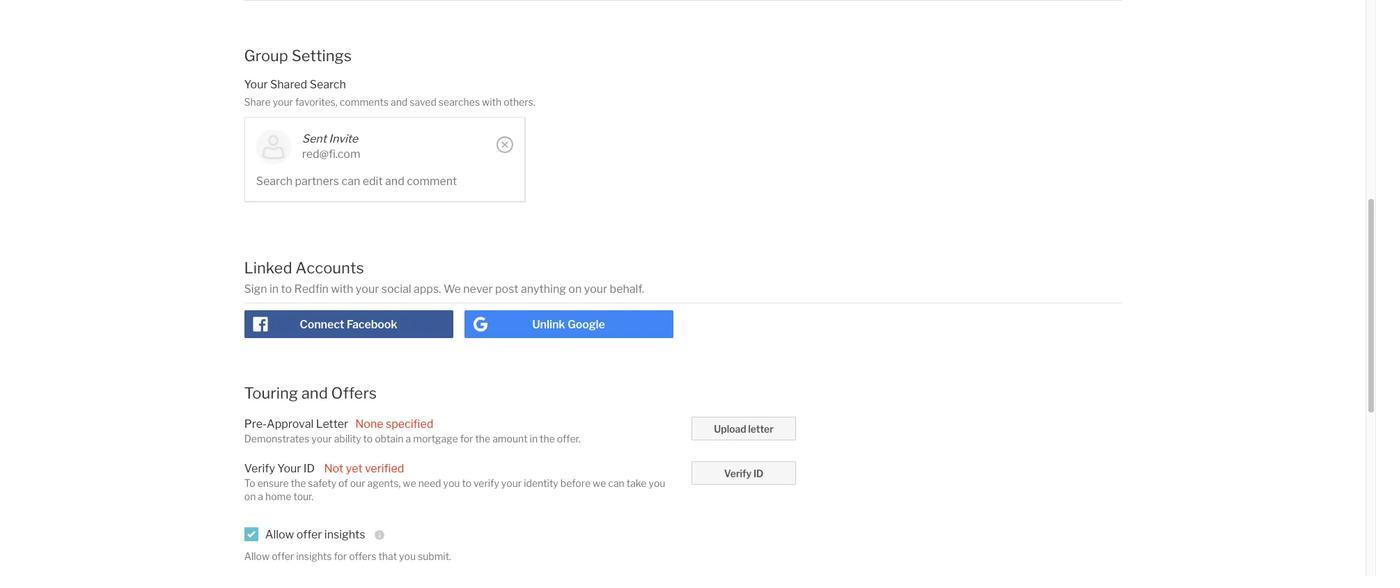 Task type: vqa. For each thing, say whether or not it's contained in the screenshot.
bottommost 'Cambrian'
no



Task type: locate. For each thing, give the bounding box(es) containing it.
saved
[[410, 96, 437, 108]]

with left others.
[[482, 96, 502, 108]]

0 horizontal spatial to
[[281, 283, 292, 296]]

1 horizontal spatial we
[[593, 478, 606, 490]]

1 horizontal spatial verify
[[725, 468, 752, 480]]

can left take
[[609, 478, 625, 490]]

group
[[244, 47, 288, 65]]

allow for allow offer insights for offers that you submit.
[[244, 551, 270, 563]]

1 vertical spatial a
[[258, 491, 263, 503]]

id
[[304, 463, 315, 476], [754, 468, 764, 480]]

0 horizontal spatial offer
[[272, 551, 294, 563]]

0 horizontal spatial on
[[244, 491, 256, 503]]

with
[[482, 96, 502, 108], [331, 283, 354, 296]]

verify down upload letter
[[725, 468, 752, 480]]

0 vertical spatial a
[[406, 433, 411, 445]]

verify inside button
[[725, 468, 752, 480]]

post
[[495, 283, 519, 296]]

your
[[273, 96, 293, 108], [356, 283, 379, 296], [584, 283, 608, 296], [312, 433, 332, 445], [502, 478, 522, 490]]

you right need
[[443, 478, 460, 490]]

0 vertical spatial search
[[310, 78, 346, 91]]

0 vertical spatial with
[[482, 96, 502, 108]]

touring and offers
[[244, 384, 377, 402]]

connect
[[300, 318, 345, 331]]

can inside to ensure the safety of our agents, we need you to verify your identity before we can take you on a home tour.
[[609, 478, 625, 490]]

your inside pre-approval letter none specified demonstrates your ability to obtain a mortgage for the amount in the offer.
[[312, 433, 332, 445]]

in right amount at the left of page
[[530, 433, 538, 445]]

allow down 'allow offer insights'
[[244, 551, 270, 563]]

a
[[406, 433, 411, 445], [258, 491, 263, 503]]

insights up allow offer insights for offers that you submit.
[[325, 529, 365, 542]]

with inside linked accounts sign in to redfin with your social apps. we never post anything on your behalf.
[[331, 283, 354, 296]]

share
[[244, 96, 271, 108]]

1 horizontal spatial can
[[609, 478, 625, 490]]

1 vertical spatial to
[[363, 433, 373, 445]]

specified
[[386, 418, 434, 431]]

0 horizontal spatial your
[[244, 78, 268, 91]]

2 vertical spatial and
[[302, 384, 328, 402]]

search
[[310, 78, 346, 91], [256, 175, 293, 188]]

behalf.
[[610, 283, 645, 296]]

with down accounts
[[331, 283, 354, 296]]

safety
[[308, 478, 337, 490]]

1 vertical spatial in
[[530, 433, 538, 445]]

social
[[382, 283, 412, 296]]

allow
[[265, 529, 294, 542], [244, 551, 270, 563]]

0 vertical spatial on
[[569, 283, 582, 296]]

offers
[[349, 551, 377, 563]]

to
[[244, 478, 255, 490]]

not yet verified
[[324, 463, 404, 476]]

to down none
[[363, 433, 373, 445]]

our
[[350, 478, 365, 490]]

your left behalf.
[[584, 283, 608, 296]]

can
[[342, 175, 360, 188], [609, 478, 625, 490]]

sign
[[244, 283, 267, 296]]

sent
[[302, 133, 327, 146]]

0 horizontal spatial a
[[258, 491, 263, 503]]

to left verify
[[462, 478, 472, 490]]

0 vertical spatial insights
[[325, 529, 365, 542]]

offer for allow offer insights for offers that you submit.
[[272, 551, 294, 563]]

the
[[475, 433, 491, 445], [540, 433, 555, 445], [291, 478, 306, 490]]

your up "ensure" on the left bottom of the page
[[278, 463, 301, 476]]

a down the specified on the bottom
[[406, 433, 411, 445]]

verify for verify your id
[[244, 463, 275, 476]]

0 horizontal spatial for
[[334, 551, 347, 563]]

0 horizontal spatial the
[[291, 478, 306, 490]]

we
[[403, 478, 416, 490], [593, 478, 606, 490]]

1 vertical spatial can
[[609, 478, 625, 490]]

verify id button
[[692, 462, 796, 486]]

tour.
[[294, 491, 314, 503]]

search up favorites,
[[310, 78, 346, 91]]

2 we from the left
[[593, 478, 606, 490]]

and
[[391, 96, 408, 108], [385, 175, 405, 188], [302, 384, 328, 402]]

in right sign
[[270, 283, 279, 296]]

you right take
[[649, 478, 666, 490]]

0 horizontal spatial search
[[256, 175, 293, 188]]

comment
[[407, 175, 457, 188]]

0 vertical spatial allow
[[265, 529, 294, 542]]

0 horizontal spatial with
[[331, 283, 354, 296]]

and right edit
[[385, 175, 405, 188]]

1 vertical spatial search
[[256, 175, 293, 188]]

0 vertical spatial and
[[391, 96, 408, 108]]

0 vertical spatial offer
[[297, 529, 322, 542]]

letter
[[316, 418, 349, 431]]

verify id
[[725, 468, 764, 480]]

0 horizontal spatial you
[[399, 551, 416, 563]]

the up tour.
[[291, 478, 306, 490]]

connect facebook button
[[244, 310, 453, 338]]

1 horizontal spatial to
[[363, 433, 373, 445]]

your up share
[[244, 78, 268, 91]]

1 horizontal spatial on
[[569, 283, 582, 296]]

search partners can edit and comment
[[256, 175, 457, 188]]

offer down 'allow offer insights'
[[272, 551, 294, 563]]

to ensure the safety of our agents, we need you to verify your identity before we can take you on a home tour.
[[244, 478, 666, 503]]

1 horizontal spatial in
[[530, 433, 538, 445]]

verify up to
[[244, 463, 275, 476]]

for
[[460, 433, 473, 445], [334, 551, 347, 563]]

you
[[443, 478, 460, 490], [649, 478, 666, 490], [399, 551, 416, 563]]

we left need
[[403, 478, 416, 490]]

your
[[244, 78, 268, 91], [278, 463, 301, 476]]

the left offer.
[[540, 433, 555, 445]]

2 horizontal spatial to
[[462, 478, 472, 490]]

in
[[270, 283, 279, 296], [530, 433, 538, 445]]

search inside your shared search share your favorites, comments and saved searches with others.
[[310, 78, 346, 91]]

home
[[265, 491, 292, 503]]

0 vertical spatial your
[[244, 78, 268, 91]]

0 vertical spatial in
[[270, 283, 279, 296]]

mortgage
[[413, 433, 458, 445]]

a left home
[[258, 491, 263, 503]]

offer
[[297, 529, 322, 542], [272, 551, 294, 563]]

2 vertical spatial to
[[462, 478, 472, 490]]

1 vertical spatial your
[[278, 463, 301, 476]]

unlink google
[[532, 318, 605, 331]]

0 vertical spatial to
[[281, 283, 292, 296]]

to left redfin
[[281, 283, 292, 296]]

we
[[444, 283, 461, 296]]

your right verify
[[502, 478, 522, 490]]

0 horizontal spatial can
[[342, 175, 360, 188]]

offer for allow offer insights
[[297, 529, 322, 542]]

for left offers
[[334, 551, 347, 563]]

1 horizontal spatial for
[[460, 433, 473, 445]]

touring
[[244, 384, 298, 402]]

ability
[[334, 433, 361, 445]]

and inside your shared search share your favorites, comments and saved searches with others.
[[391, 96, 408, 108]]

id up safety
[[304, 463, 315, 476]]

offer down tour.
[[297, 529, 322, 542]]

on right anything at the left of page
[[569, 283, 582, 296]]

on
[[569, 283, 582, 296], [244, 491, 256, 503]]

verified
[[365, 463, 404, 476]]

apps.
[[414, 283, 441, 296]]

to
[[281, 283, 292, 296], [363, 433, 373, 445], [462, 478, 472, 490]]

verify for verify id
[[725, 468, 752, 480]]

you right that on the bottom of the page
[[399, 551, 416, 563]]

letter
[[749, 423, 774, 435]]

0 horizontal spatial in
[[270, 283, 279, 296]]

1 horizontal spatial with
[[482, 96, 502, 108]]

on down to
[[244, 491, 256, 503]]

in inside linked accounts sign in to redfin with your social apps. we never post anything on your behalf.
[[270, 283, 279, 296]]

1 horizontal spatial a
[[406, 433, 411, 445]]

insights for allow offer insights for offers that you submit.
[[296, 551, 332, 563]]

we right 'before'
[[593, 478, 606, 490]]

demonstrates
[[244, 433, 310, 445]]

1 horizontal spatial you
[[443, 478, 460, 490]]

id down letter
[[754, 468, 764, 480]]

take
[[627, 478, 647, 490]]

0 vertical spatial for
[[460, 433, 473, 445]]

verify
[[244, 463, 275, 476], [725, 468, 752, 480]]

for right mortgage
[[460, 433, 473, 445]]

1 horizontal spatial search
[[310, 78, 346, 91]]

the left amount at the left of page
[[475, 433, 491, 445]]

1 horizontal spatial offer
[[297, 529, 322, 542]]

of
[[339, 478, 348, 490]]

1 vertical spatial with
[[331, 283, 354, 296]]

1 vertical spatial for
[[334, 551, 347, 563]]

1 vertical spatial insights
[[296, 551, 332, 563]]

1 vertical spatial allow
[[244, 551, 270, 563]]

insights
[[325, 529, 365, 542], [296, 551, 332, 563]]

and left 'saved'
[[391, 96, 408, 108]]

0 vertical spatial can
[[342, 175, 360, 188]]

on inside to ensure the safety of our agents, we need you to verify your identity before we can take you on a home tour.
[[244, 491, 256, 503]]

before
[[561, 478, 591, 490]]

searches
[[439, 96, 480, 108]]

your down letter
[[312, 433, 332, 445]]

allow down home
[[265, 529, 294, 542]]

1 vertical spatial offer
[[272, 551, 294, 563]]

1 horizontal spatial id
[[754, 468, 764, 480]]

and up letter
[[302, 384, 328, 402]]

your left social
[[356, 283, 379, 296]]

search left partners
[[256, 175, 293, 188]]

1 vertical spatial on
[[244, 491, 256, 503]]

can left edit
[[342, 175, 360, 188]]

allow for allow offer insights
[[265, 529, 294, 542]]

0 horizontal spatial verify
[[244, 463, 275, 476]]

your down shared
[[273, 96, 293, 108]]

facebook
[[347, 318, 398, 331]]

0 horizontal spatial we
[[403, 478, 416, 490]]

insights down 'allow offer insights'
[[296, 551, 332, 563]]



Task type: describe. For each thing, give the bounding box(es) containing it.
pre-
[[244, 418, 267, 431]]

sent invite red@fi.com
[[302, 133, 361, 161]]

comments
[[340, 96, 389, 108]]

2 horizontal spatial you
[[649, 478, 666, 490]]

identity
[[524, 478, 559, 490]]

group settings
[[244, 47, 352, 65]]

agents,
[[368, 478, 401, 490]]

others.
[[504, 96, 536, 108]]

to inside pre-approval letter none specified demonstrates your ability to obtain a mortgage for the amount in the offer.
[[363, 433, 373, 445]]

connect facebook
[[300, 318, 398, 331]]

0 horizontal spatial id
[[304, 463, 315, 476]]

2 horizontal spatial the
[[540, 433, 555, 445]]

edit
[[363, 175, 383, 188]]

in inside pre-approval letter none specified demonstrates your ability to obtain a mortgage for the amount in the offer.
[[530, 433, 538, 445]]

not
[[324, 463, 344, 476]]

submit.
[[418, 551, 452, 563]]

verify
[[474, 478, 499, 490]]

anything
[[521, 283, 566, 296]]

pre-approval letter none specified demonstrates your ability to obtain a mortgage for the amount in the offer.
[[244, 418, 581, 445]]

never
[[464, 283, 493, 296]]

unlink google button
[[464, 310, 673, 338]]

red@fi.com
[[302, 148, 361, 161]]

to inside to ensure the safety of our agents, we need you to verify your identity before we can take you on a home tour.
[[462, 478, 472, 490]]

settings
[[292, 47, 352, 65]]

your inside to ensure the safety of our agents, we need you to verify your identity before we can take you on a home tour.
[[502, 478, 522, 490]]

obtain
[[375, 433, 404, 445]]

redfin
[[294, 283, 329, 296]]

id inside button
[[754, 468, 764, 480]]

with inside your shared search share your favorites, comments and saved searches with others.
[[482, 96, 502, 108]]

offers
[[331, 384, 377, 402]]

to inside linked accounts sign in to redfin with your social apps. we never post anything on your behalf.
[[281, 283, 292, 296]]

favorites,
[[295, 96, 338, 108]]

1 horizontal spatial the
[[475, 433, 491, 445]]

yet
[[346, 463, 363, 476]]

google
[[568, 318, 605, 331]]

upload letter button
[[692, 417, 796, 441]]

your inside your shared search share your favorites, comments and saved searches with others.
[[244, 78, 268, 91]]

accounts
[[296, 259, 364, 278]]

1 vertical spatial and
[[385, 175, 405, 188]]

insights for allow offer insights
[[325, 529, 365, 542]]

1 horizontal spatial your
[[278, 463, 301, 476]]

need
[[419, 478, 441, 490]]

approval
[[267, 418, 314, 431]]

on inside linked accounts sign in to redfin with your social apps. we never post anything on your behalf.
[[569, 283, 582, 296]]

verify your id
[[244, 463, 315, 476]]

none
[[356, 418, 384, 431]]

your shared search share your favorites, comments and saved searches with others.
[[244, 78, 536, 108]]

allow offer insights
[[265, 529, 365, 542]]

offer.
[[557, 433, 581, 445]]

a inside pre-approval letter none specified demonstrates your ability to obtain a mortgage for the amount in the offer.
[[406, 433, 411, 445]]

invite
[[329, 133, 358, 146]]

your inside your shared search share your favorites, comments and saved searches with others.
[[273, 96, 293, 108]]

linked accounts sign in to redfin with your social apps. we never post anything on your behalf.
[[244, 259, 645, 296]]

shared
[[270, 78, 307, 91]]

upload letter
[[714, 423, 774, 435]]

linked
[[244, 259, 292, 278]]

that
[[379, 551, 397, 563]]

ensure
[[258, 478, 289, 490]]

partners
[[295, 175, 339, 188]]

unlink
[[532, 318, 566, 331]]

upload
[[714, 423, 747, 435]]

allow offer insights for offers that you submit.
[[244, 551, 452, 563]]

amount
[[493, 433, 528, 445]]

a inside to ensure the safety of our agents, we need you to verify your identity before we can take you on a home tour.
[[258, 491, 263, 503]]

for inside pre-approval letter none specified demonstrates your ability to obtain a mortgage for the amount in the offer.
[[460, 433, 473, 445]]

1 we from the left
[[403, 478, 416, 490]]

the inside to ensure the safety of our agents, we need you to verify your identity before we can take you on a home tour.
[[291, 478, 306, 490]]



